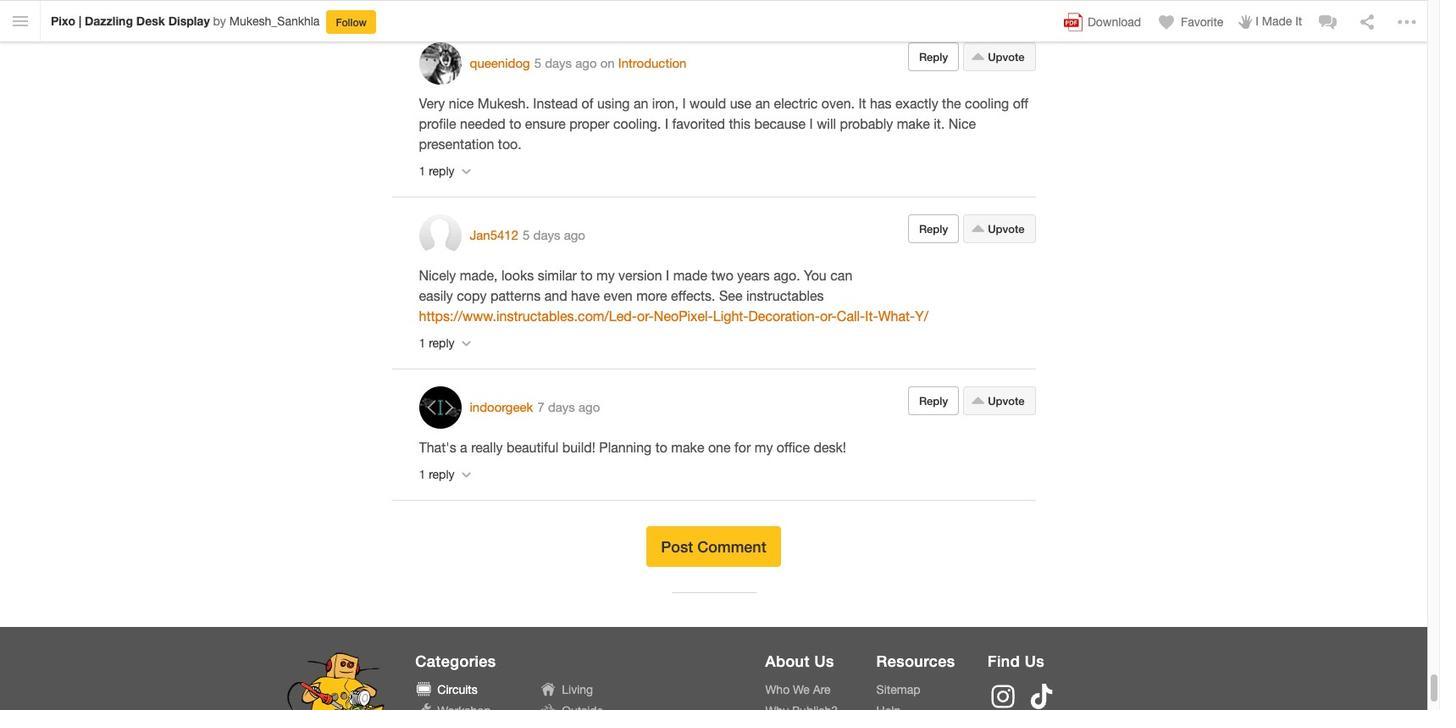 Task type: describe. For each thing, give the bounding box(es) containing it.
desk
[[136, 14, 165, 28]]

it-
[[866, 309, 879, 324]]

i down iron,
[[665, 116, 669, 132]]

more
[[637, 288, 668, 304]]

upvote button for nicely made, looks similar to my version i made two years ago. you can
[[964, 215, 1036, 243]]

1 vertical spatial my
[[755, 440, 773, 455]]

1                              reply button for nicely made, looks similar to my version i made two years ago. you can
[[419, 335, 475, 352]]

proper
[[570, 116, 610, 132]]

pixo | dazzling desk display by mukesh_sankhla
[[51, 14, 320, 28]]

circuits
[[438, 683, 478, 697]]

two
[[711, 268, 734, 283]]

days for instead
[[545, 56, 572, 71]]

reply button for nicely made, looks similar to my version i made two years ago. you can
[[909, 215, 960, 243]]

beautiful
[[507, 440, 559, 455]]

effects.
[[671, 288, 716, 304]]

find us
[[988, 652, 1045, 671]]

|
[[79, 14, 81, 28]]

reply for very nice mukesh.  instead of using an iron, i would use an electric oven.  it has exactly the cooling off profile needed to ensure proper cooling.   i favorited this because i will probably make it.  nice presentation too.
[[429, 165, 455, 178]]

1                              reply for nicely made, looks similar to my version i made two years ago. you can
[[419, 337, 458, 350]]

ago.
[[774, 268, 801, 283]]

instructables
[[747, 288, 824, 304]]

planning
[[599, 440, 652, 455]]

1 or- from the left
[[637, 309, 654, 324]]

ago for build!
[[579, 400, 600, 415]]

1 vertical spatial make
[[672, 440, 705, 455]]

indoorgeek
[[470, 400, 533, 415]]

jan5412 image
[[419, 215, 461, 257]]

made,
[[460, 268, 498, 283]]

1 an from the left
[[634, 96, 649, 111]]

mukesh_sankhla link
[[229, 14, 320, 28]]

categories
[[416, 652, 496, 671]]

comment
[[698, 538, 767, 556]]

upvote for very nice mukesh.  instead of using an iron, i would use an electric oven.  it has exactly the cooling off profile needed to ensure proper cooling.   i favorited this because i will probably make it.  nice presentation too.
[[988, 50, 1025, 64]]

i made it button
[[1238, 13, 1303, 30]]

made
[[1263, 14, 1293, 28]]

cooling
[[965, 96, 1010, 111]]

to inside very nice mukesh.  instead of using an iron, i would use an electric oven.  it has exactly the cooling off profile needed to ensure proper cooling.   i favorited this because i will probably make it.  nice presentation too.
[[510, 116, 522, 132]]

post comment
[[661, 538, 767, 556]]

2 an from the left
[[756, 96, 771, 111]]

are
[[813, 683, 831, 697]]

category workshop image
[[416, 702, 427, 710]]

jan5412 5 days ago
[[470, 228, 586, 243]]

because
[[755, 116, 806, 132]]

indoorgeek image
[[419, 387, 461, 429]]

off
[[1013, 96, 1029, 111]]

follow button
[[327, 10, 376, 34]]

see
[[720, 288, 743, 304]]

upvote for that's a really beautiful build! planning to make one for my office desk!
[[988, 394, 1025, 408]]

upvote button for that's a really beautiful build! planning to make one for my office desk!
[[964, 387, 1036, 415]]

7
[[538, 400, 545, 415]]

queenidog image
[[419, 43, 461, 85]]

i made it
[[1256, 14, 1303, 28]]

reply for very nice mukesh.  instead of using an iron, i would use an electric oven.  it has exactly the cooling off profile needed to ensure proper cooling.   i favorited this because i will probably make it.  nice presentation too.
[[920, 50, 949, 64]]

have
[[571, 288, 600, 304]]

mukesh.
[[478, 96, 530, 111]]

sitemap
[[877, 683, 921, 697]]

that's
[[419, 440, 457, 455]]

sitemap link
[[877, 680, 921, 701]]

version
[[619, 268, 662, 283]]

about us
[[766, 652, 835, 671]]

pixo
[[51, 14, 75, 28]]

us for about us
[[815, 652, 835, 671]]

reply for that's a really beautiful build! planning to make one for my office desk!
[[920, 394, 949, 408]]

5 for nicely made, looks similar to my version i made two years ago. you can
[[523, 228, 530, 243]]

upvote button for very nice mukesh.  instead of using an iron, i would use an electric oven.  it has exactly the cooling off profile needed to ensure proper cooling.   i favorited this because i will probably make it.  nice presentation too.
[[964, 43, 1036, 71]]

electric
[[774, 96, 818, 111]]

arrow down image for very nice mukesh.  instead of using an iron, i would use an electric oven.  it has exactly the cooling off profile needed to ensure proper cooling.   i favorited this because i will probably make it.  nice presentation too.
[[458, 164, 475, 176]]

1 vertical spatial ago
[[564, 228, 586, 243]]

living
[[562, 683, 593, 697]]

post
[[661, 538, 694, 556]]

category outside image
[[540, 702, 552, 710]]

you
[[804, 268, 827, 283]]

1                              reply for very nice mukesh.  instead of using an iron, i would use an electric oven.  it has exactly the cooling off profile needed to ensure proper cooling.   i favorited this because i will probably make it.  nice presentation too.
[[419, 165, 458, 178]]

we
[[793, 683, 810, 697]]

days for beautiful
[[548, 400, 575, 415]]

introduction link
[[619, 56, 687, 71]]

of
[[582, 96, 594, 111]]

will
[[817, 116, 837, 132]]

oven.
[[822, 96, 855, 111]]

queenidog link
[[470, 56, 530, 71]]

1                              reply button for very nice mukesh.  instead of using an iron, i would use an electric oven.  it has exactly the cooling off profile needed to ensure proper cooling.   i favorited this because i will probably make it.  nice presentation too.
[[419, 163, 475, 180]]

i inside nicely made, looks similar to my version i made two years ago. you can easily copy patterns and have even more effects. see instructables https://www.instructables.com/led-or-neopixel-light-decoration-or-call-it-what-y/
[[666, 268, 670, 283]]

the
[[943, 96, 962, 111]]

download button
[[1064, 12, 1142, 33]]

find
[[988, 652, 1021, 671]]

it inside very nice mukesh.  instead of using an iron, i would use an electric oven.  it has exactly the cooling off profile needed to ensure proper cooling.   i favorited this because i will probably make it.  nice presentation too.
[[859, 96, 867, 111]]

jan5412
[[470, 228, 519, 243]]

has
[[870, 96, 892, 111]]

instagram image
[[988, 682, 1019, 710]]

category living image
[[540, 681, 552, 693]]

similar
[[538, 268, 577, 283]]

reply button for that's a really beautiful build! planning to make one for my office desk!
[[909, 387, 960, 415]]

call-
[[837, 309, 866, 324]]

queenidog
[[470, 56, 530, 71]]

patterns
[[491, 288, 541, 304]]

https://www.instructables.com/led-
[[419, 309, 637, 324]]

us for find us
[[1025, 652, 1045, 671]]

by
[[213, 14, 226, 28]]

arrow down image
[[458, 467, 475, 479]]

1                              reply button for that's a really beautiful build! planning to make one for my office desk!
[[419, 466, 475, 483]]



Task type: locate. For each thing, give the bounding box(es) containing it.
3 1 from the top
[[419, 468, 426, 482]]

1 reply from the top
[[920, 50, 949, 64]]

ago up the similar
[[564, 228, 586, 243]]

ago for of
[[576, 56, 597, 71]]

to
[[510, 116, 522, 132], [581, 268, 593, 283], [656, 440, 668, 455]]

days up instead
[[545, 56, 572, 71]]

download
[[1088, 14, 1142, 28]]

5 for very nice mukesh.  instead of using an iron, i would use an electric oven.  it has exactly the cooling off profile needed to ensure proper cooling.   i favorited this because i will probably make it.  nice presentation too.
[[534, 56, 542, 71]]

3 reply button from the top
[[909, 387, 960, 415]]

on
[[601, 56, 615, 71]]

1 down easily
[[419, 337, 426, 350]]

3 1                              reply from the top
[[419, 468, 458, 482]]

2 vertical spatial upvote
[[988, 394, 1025, 408]]

us
[[815, 652, 835, 671], [1025, 652, 1045, 671]]

reply button
[[909, 43, 960, 71], [909, 215, 960, 243], [909, 387, 960, 415]]

favorited
[[673, 116, 726, 132]]

very nice mukesh.  instead of using an iron, i would use an electric oven.  it has exactly the cooling off profile needed to ensure proper cooling.   i favorited this because i will probably make it.  nice presentation too.
[[419, 96, 1029, 152]]

make down the exactly
[[897, 116, 930, 132]]

ago left on
[[576, 56, 597, 71]]

copy
[[457, 288, 487, 304]]

1 upvote button from the top
[[964, 43, 1036, 71]]

1 down that's
[[419, 468, 426, 482]]

1 horizontal spatial my
[[755, 440, 773, 455]]

make left "one"
[[672, 440, 705, 455]]

iron,
[[652, 96, 679, 111]]

reply left arrow down image
[[429, 468, 455, 482]]

dazzling
[[85, 14, 133, 28]]

us right find
[[1025, 652, 1045, 671]]

5 right queenidog link
[[534, 56, 542, 71]]

1 horizontal spatial it
[[1296, 14, 1303, 28]]

us up are
[[815, 652, 835, 671]]

1 down "presentation"
[[419, 165, 426, 178]]

what-
[[879, 309, 916, 324]]

indoorgeek 7 days ago
[[470, 400, 600, 415]]

0 vertical spatial it
[[1296, 14, 1303, 28]]

reply for nicely made, looks similar to my version i made two years ago. you can
[[920, 222, 949, 236]]

desk!
[[814, 440, 847, 455]]

make
[[897, 116, 930, 132], [672, 440, 705, 455]]

can
[[831, 268, 853, 283]]

easily
[[419, 288, 453, 304]]

display
[[168, 14, 210, 28]]

2 horizontal spatial to
[[656, 440, 668, 455]]

arrow down image down copy
[[458, 336, 475, 348]]

0 vertical spatial make
[[897, 116, 930, 132]]

exactly
[[896, 96, 939, 111]]

it right made
[[1296, 14, 1303, 28]]

days up the similar
[[534, 228, 561, 243]]

1 reply button from the top
[[909, 43, 960, 71]]

1 for very nice mukesh.  instead of using an iron, i would use an electric oven.  it has exactly the cooling off profile needed to ensure proper cooling.   i favorited this because i will probably make it.  nice presentation too.
[[419, 165, 426, 178]]

3 upvote from the top
[[988, 394, 1025, 408]]

light-
[[713, 309, 749, 324]]

0 vertical spatial ago
[[576, 56, 597, 71]]

neopixel-
[[654, 309, 713, 324]]

1 upvote from the top
[[988, 50, 1025, 64]]

0 horizontal spatial us
[[815, 652, 835, 671]]

1 arrow down image from the top
[[458, 164, 475, 176]]

nicely
[[419, 268, 456, 283]]

3 upvote button from the top
[[964, 387, 1036, 415]]

0 vertical spatial 1                              reply
[[419, 165, 458, 178]]

1 vertical spatial 1                              reply button
[[419, 335, 475, 352]]

my up the even
[[597, 268, 615, 283]]

0 vertical spatial days
[[545, 56, 572, 71]]

2 1 from the top
[[419, 337, 426, 350]]

imadeit image
[[1238, 13, 1255, 25]]

ago
[[576, 56, 597, 71], [564, 228, 586, 243], [579, 400, 600, 415]]

1 vertical spatial it
[[859, 96, 867, 111]]

introduction
[[619, 56, 687, 71]]

very
[[419, 96, 445, 111]]

reply button for very nice mukesh.  instead of using an iron, i would use an electric oven.  it has exactly the cooling off profile needed to ensure proper cooling.   i favorited this because i will probably make it.  nice presentation too.
[[909, 43, 960, 71]]

i
[[1256, 14, 1259, 28], [683, 96, 686, 111], [665, 116, 669, 132], [810, 116, 813, 132], [666, 268, 670, 283]]

my right for
[[755, 440, 773, 455]]

0 horizontal spatial or-
[[637, 309, 654, 324]]

favorite button
[[1157, 12, 1224, 33]]

1                              reply button down that's
[[419, 466, 475, 483]]

cooling.
[[614, 116, 661, 132]]

post comment button
[[647, 526, 781, 567]]

2 or- from the left
[[820, 309, 837, 324]]

i right iron,
[[683, 96, 686, 111]]

0 horizontal spatial it
[[859, 96, 867, 111]]

1                              reply button down easily
[[419, 335, 475, 352]]

0 horizontal spatial my
[[597, 268, 615, 283]]

instead
[[533, 96, 578, 111]]

to right planning
[[656, 440, 668, 455]]

probably
[[840, 116, 894, 132]]

it inside button
[[1296, 14, 1303, 28]]

2 reply from the top
[[920, 222, 949, 236]]

circuits link
[[416, 680, 478, 701]]

nice
[[949, 116, 976, 132]]

resources
[[877, 652, 956, 671]]

or- down can
[[820, 309, 837, 324]]

1 1 from the top
[[419, 165, 426, 178]]

1 horizontal spatial us
[[1025, 652, 1045, 671]]

2 vertical spatial 1                              reply button
[[419, 466, 475, 483]]

3 reply from the top
[[429, 468, 455, 482]]

0 vertical spatial 1
[[419, 165, 426, 178]]

who we are link
[[766, 680, 831, 701]]

2 upvote from the top
[[988, 222, 1025, 236]]

reply for that's a really beautiful build! planning to make one for my office desk!
[[429, 468, 455, 482]]

follow
[[336, 16, 367, 28]]

2 vertical spatial days
[[548, 400, 575, 415]]

0 horizontal spatial an
[[634, 96, 649, 111]]

1                              reply for that's a really beautiful build! planning to make one for my office desk!
[[419, 468, 458, 482]]

category circuits image
[[416, 681, 427, 693]]

it.
[[934, 116, 945, 132]]

1 horizontal spatial make
[[897, 116, 930, 132]]

i inside button
[[1256, 14, 1259, 28]]

years
[[738, 268, 770, 283]]

1 vertical spatial days
[[534, 228, 561, 243]]

0 vertical spatial 5
[[534, 56, 542, 71]]

0 vertical spatial reply
[[920, 50, 949, 64]]

make inside very nice mukesh.  instead of using an iron, i would use an electric oven.  it has exactly the cooling off profile needed to ensure proper cooling.   i favorited this because i will probably make it.  nice presentation too.
[[897, 116, 930, 132]]

a
[[460, 440, 468, 455]]

ensure
[[525, 116, 566, 132]]

2 vertical spatial ago
[[579, 400, 600, 415]]

1                              reply button down "presentation"
[[419, 163, 475, 180]]

and
[[545, 288, 568, 304]]

1 vertical spatial arrow down image
[[458, 336, 475, 348]]

0 vertical spatial reply
[[429, 165, 455, 178]]

build!
[[563, 440, 596, 455]]

jan5412 link
[[470, 228, 519, 243]]

2 vertical spatial to
[[656, 440, 668, 455]]

too.
[[498, 137, 522, 152]]

0 vertical spatial upvote
[[988, 50, 1025, 64]]

2 1                              reply from the top
[[419, 337, 458, 350]]

0 vertical spatial upvote button
[[964, 43, 1036, 71]]

5
[[534, 56, 542, 71], [523, 228, 530, 243]]

2 vertical spatial 1                              reply
[[419, 468, 458, 482]]

upvote
[[988, 50, 1025, 64], [988, 222, 1025, 236], [988, 394, 1025, 408]]

1 horizontal spatial to
[[581, 268, 593, 283]]

2 vertical spatial upvote button
[[964, 387, 1036, 415]]

it left has
[[859, 96, 867, 111]]

would
[[690, 96, 727, 111]]

2 vertical spatial reply
[[920, 394, 949, 408]]

needed
[[460, 116, 506, 132]]

3 reply from the top
[[920, 394, 949, 408]]

reply for nicely made, looks similar to my version i made two years ago. you can
[[429, 337, 455, 350]]

reply
[[920, 50, 949, 64], [920, 222, 949, 236], [920, 394, 949, 408]]

1 us from the left
[[815, 652, 835, 671]]

1 for nicely made, looks similar to my version i made two years ago. you can
[[419, 337, 426, 350]]

1 vertical spatial reply
[[920, 222, 949, 236]]

arrow down image down "presentation"
[[458, 164, 475, 176]]

2 reply button from the top
[[909, 215, 960, 243]]

living link
[[540, 680, 593, 701]]

indoorgeek link
[[470, 400, 533, 415]]

to up too.
[[510, 116, 522, 132]]

1 1                              reply from the top
[[419, 165, 458, 178]]

1 horizontal spatial an
[[756, 96, 771, 111]]

to up have
[[581, 268, 593, 283]]

y/
[[916, 309, 929, 324]]

days
[[545, 56, 572, 71], [534, 228, 561, 243], [548, 400, 575, 415]]

1 reply from the top
[[429, 165, 455, 178]]

really
[[471, 440, 503, 455]]

2 reply from the top
[[429, 337, 455, 350]]

office
[[777, 440, 810, 455]]

1 vertical spatial reply
[[429, 337, 455, 350]]

1 vertical spatial to
[[581, 268, 593, 283]]

0 horizontal spatial make
[[672, 440, 705, 455]]

5 right the jan5412 link
[[523, 228, 530, 243]]

0 vertical spatial arrow down image
[[458, 164, 475, 176]]

arrow down image for nicely made, looks similar to my version i made two years ago. you can
[[458, 336, 475, 348]]

3 1                              reply button from the top
[[419, 466, 475, 483]]

1 vertical spatial 1
[[419, 337, 426, 350]]

who we are
[[766, 683, 831, 697]]

2 1                              reply button from the top
[[419, 335, 475, 352]]

an up cooling.
[[634, 96, 649, 111]]

1                              reply button
[[419, 163, 475, 180], [419, 335, 475, 352], [419, 466, 475, 483]]

profile
[[419, 116, 457, 132]]

1 vertical spatial 1                              reply
[[419, 337, 458, 350]]

1 1                              reply button from the top
[[419, 163, 475, 180]]

0 horizontal spatial 5
[[523, 228, 530, 243]]

1 horizontal spatial or-
[[820, 309, 837, 324]]

2 vertical spatial reply button
[[909, 387, 960, 415]]

2 us from the left
[[1025, 652, 1045, 671]]

looks
[[502, 268, 534, 283]]

upvote for nicely made, looks similar to my version i made two years ago. you can
[[988, 222, 1025, 236]]

made
[[674, 268, 708, 283]]

1 vertical spatial upvote button
[[964, 215, 1036, 243]]

days right 7
[[548, 400, 575, 415]]

use
[[730, 96, 752, 111]]

my inside nicely made, looks similar to my version i made two years ago. you can easily copy patterns and have even more effects. see instructables https://www.instructables.com/led-or-neopixel-light-decoration-or-call-it-what-y/
[[597, 268, 615, 283]]

arrow down image
[[458, 164, 475, 176], [458, 336, 475, 348]]

to inside nicely made, looks similar to my version i made two years ago. you can easily copy patterns and have even more effects. see instructables https://www.instructables.com/led-or-neopixel-light-decoration-or-call-it-what-y/
[[581, 268, 593, 283]]

reply down "presentation"
[[429, 165, 455, 178]]

i left the "made" at top left
[[666, 268, 670, 283]]

1 horizontal spatial 5
[[534, 56, 542, 71]]

1 vertical spatial upvote
[[988, 222, 1025, 236]]

2 upvote button from the top
[[964, 215, 1036, 243]]

0 vertical spatial reply button
[[909, 43, 960, 71]]

1 vertical spatial reply button
[[909, 215, 960, 243]]

1                              reply down that's
[[419, 468, 458, 482]]

1                              reply
[[419, 165, 458, 178], [419, 337, 458, 350], [419, 468, 458, 482]]

who
[[766, 683, 790, 697]]

i right imadeit icon
[[1256, 14, 1259, 28]]

0 vertical spatial my
[[597, 268, 615, 283]]

ago up build! on the bottom of the page
[[579, 400, 600, 415]]

i left will
[[810, 116, 813, 132]]

that's a really beautiful build! planning to make one for my office desk!
[[419, 440, 847, 455]]

reply down easily
[[429, 337, 455, 350]]

0 horizontal spatial to
[[510, 116, 522, 132]]

tiktok image
[[1027, 682, 1058, 710]]

2 vertical spatial reply
[[429, 468, 455, 482]]

mukesh_sankhla
[[229, 14, 320, 28]]

nice
[[449, 96, 474, 111]]

using
[[597, 96, 630, 111]]

0 vertical spatial to
[[510, 116, 522, 132]]

an
[[634, 96, 649, 111], [756, 96, 771, 111]]

1 for that's a really beautiful build! planning to make one for my office desk!
[[419, 468, 426, 482]]

2 vertical spatial 1
[[419, 468, 426, 482]]

an right use
[[756, 96, 771, 111]]

or- down 'more'
[[637, 309, 654, 324]]

1                              reply down easily
[[419, 337, 458, 350]]

2 arrow down image from the top
[[458, 336, 475, 348]]

1                              reply down "presentation"
[[419, 165, 458, 178]]

0 vertical spatial 1                              reply button
[[419, 163, 475, 180]]

1 vertical spatial 5
[[523, 228, 530, 243]]

one
[[708, 440, 731, 455]]

https://www.instructables.com/led-or-neopixel-light-decoration-or-call-it-what-y/ link
[[419, 309, 929, 324]]



Task type: vqa. For each thing, say whether or not it's contained in the screenshot.
battery. in the Hold one wire to the positive end of the AA battery and the second wire to the negative end of the AA battery. If connected correctly, the motor spindle will spin.
no



